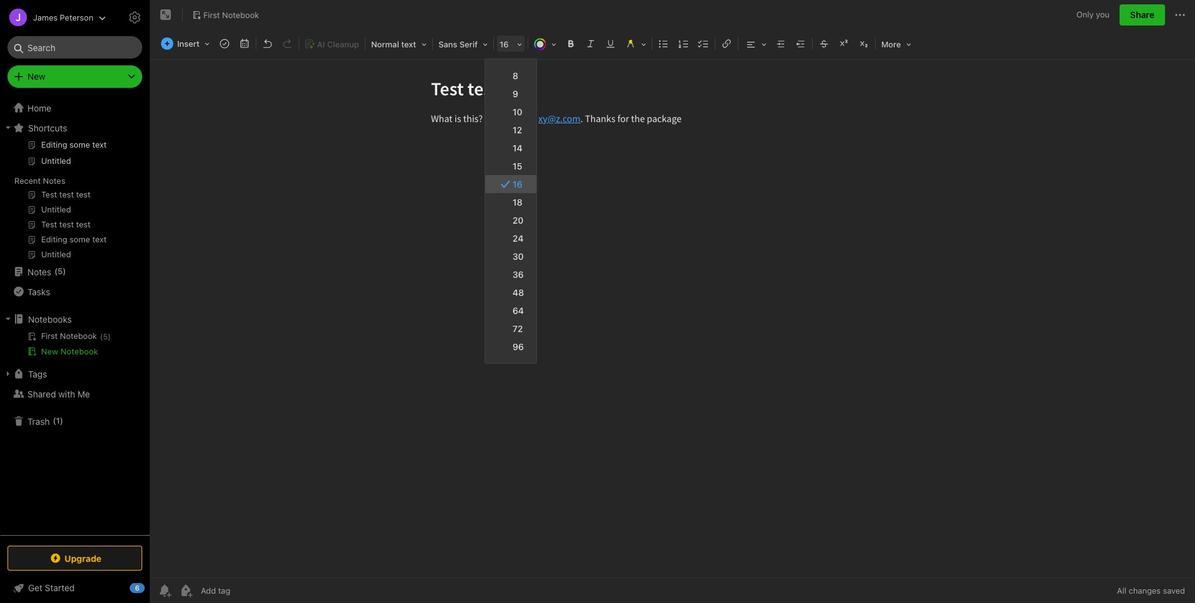 Task type: describe. For each thing, give the bounding box(es) containing it.
tags
[[28, 369, 47, 380]]

new notebook button
[[0, 344, 149, 359]]

underline image
[[602, 35, 619, 52]]

home
[[27, 103, 51, 113]]

More field
[[877, 35, 916, 53]]

recent notes
[[14, 176, 65, 186]]

tasks button
[[0, 282, 149, 302]]

first
[[203, 10, 220, 20]]

bold image
[[562, 35, 580, 52]]

Account field
[[0, 5, 106, 30]]

get started
[[28, 583, 75, 594]]

strikethrough image
[[815, 35, 833, 52]]

normal
[[371, 39, 399, 49]]

tags button
[[0, 364, 149, 384]]

notebook for new notebook
[[61, 347, 98, 357]]

expand notebooks image
[[3, 314, 13, 324]]

48
[[513, 288, 524, 298]]

sans serif
[[439, 39, 478, 49]]

( for trash
[[53, 416, 56, 426]]

bulleted list image
[[655, 35, 672, 52]]

20 link
[[485, 211, 537, 230]]

only
[[1077, 10, 1094, 19]]

64 link
[[485, 302, 537, 320]]

james peterson
[[33, 12, 93, 22]]

shortcuts
[[28, 123, 67, 133]]

task image
[[216, 35, 233, 52]]

10 link
[[485, 103, 537, 121]]

Font color field
[[530, 35, 561, 53]]

Heading level field
[[367, 35, 431, 53]]

tree containing home
[[0, 98, 150, 535]]

24
[[513, 233, 524, 244]]

48 link
[[485, 284, 537, 302]]

24 link
[[485, 230, 537, 248]]

calendar event image
[[236, 35, 253, 52]]

12
[[513, 125, 522, 135]]

16 menu item
[[485, 175, 537, 193]]

) for trash
[[60, 416, 63, 426]]

notes inside group
[[43, 176, 65, 186]]

checklist image
[[695, 35, 712, 52]]

5 inside new notebook 'group'
[[103, 333, 108, 342]]

Help and Learning task checklist field
[[0, 579, 150, 599]]

share button
[[1120, 4, 1165, 26]]

) inside new notebook 'group'
[[108, 333, 111, 342]]

expand note image
[[158, 7, 173, 22]]

9 link
[[485, 85, 537, 103]]

Alignment field
[[740, 35, 771, 53]]

) for notes
[[63, 267, 66, 277]]

36 link
[[485, 266, 537, 284]]

notebooks link
[[0, 309, 149, 329]]

Insert field
[[158, 35, 214, 52]]

18 link
[[485, 193, 537, 211]]

( inside new notebook 'group'
[[100, 333, 103, 342]]

first notebook button
[[188, 6, 263, 24]]

shortcuts button
[[0, 118, 149, 138]]

8
[[513, 70, 518, 81]]

64
[[513, 306, 524, 316]]

Add tag field
[[200, 586, 293, 597]]

30
[[513, 251, 524, 262]]

superscript image
[[835, 35, 853, 52]]

30 link
[[485, 248, 537, 266]]

96 link
[[485, 338, 537, 356]]

all changes saved
[[1117, 586, 1185, 596]]

notebooks
[[28, 314, 72, 325]]

1
[[56, 416, 60, 426]]

home link
[[0, 98, 150, 118]]

note window element
[[150, 0, 1195, 604]]

shared with me
[[27, 389, 90, 400]]

dropdown list menu
[[485, 67, 537, 356]]

get
[[28, 583, 42, 594]]

settings image
[[127, 10, 142, 25]]

5 inside notes ( 5 )
[[58, 267, 63, 277]]

subscript image
[[855, 35, 873, 52]]

8 9 10
[[513, 70, 522, 117]]



Task type: locate. For each thing, give the bounding box(es) containing it.
notes ( 5 )
[[27, 267, 66, 277]]

) up tasks button
[[63, 267, 66, 277]]

only you
[[1077, 10, 1110, 19]]

( inside trash ( 1 )
[[53, 416, 56, 426]]

notebook up tags 'button'
[[61, 347, 98, 357]]

indent image
[[772, 35, 790, 52]]

16
[[500, 39, 509, 49], [513, 179, 522, 190]]

sans
[[439, 39, 457, 49]]

james
[[33, 12, 58, 22]]

16 link
[[485, 175, 537, 193]]

Highlight field
[[621, 35, 651, 53]]

me
[[78, 389, 90, 400]]

peterson
[[60, 12, 93, 22]]

2 vertical spatial (
[[53, 416, 56, 426]]

14 link
[[485, 139, 537, 157]]

72
[[513, 324, 523, 334]]

20
[[513, 215, 524, 226]]

0 horizontal spatial 5
[[58, 267, 63, 277]]

0 vertical spatial )
[[63, 267, 66, 277]]

tree
[[0, 98, 150, 535]]

5
[[58, 267, 63, 277], [103, 333, 108, 342]]

8 link
[[485, 67, 537, 85]]

first notebook
[[203, 10, 259, 20]]

new for new
[[27, 71, 45, 82]]

15
[[513, 161, 522, 172]]

shared
[[27, 389, 56, 400]]

expand tags image
[[3, 369, 13, 379]]

) right trash
[[60, 416, 63, 426]]

72 link
[[485, 320, 537, 338]]

insert link image
[[718, 35, 735, 52]]

upgrade
[[64, 554, 102, 564]]

) up "new notebook" button
[[108, 333, 111, 342]]

italic image
[[582, 35, 599, 52]]

started
[[45, 583, 75, 594]]

1 vertical spatial notes
[[27, 267, 51, 277]]

notebook right first
[[222, 10, 259, 20]]

new
[[27, 71, 45, 82], [41, 347, 58, 357]]

saved
[[1163, 586, 1185, 596]]

outdent image
[[792, 35, 810, 52]]

) inside trash ( 1 )
[[60, 416, 63, 426]]

Search text field
[[16, 36, 134, 59]]

upgrade button
[[7, 546, 142, 571]]

1 vertical spatial 5
[[103, 333, 108, 342]]

Font size field
[[495, 35, 526, 53]]

share
[[1130, 9, 1155, 20]]

More actions field
[[1173, 5, 1188, 25]]

click to collapse image
[[145, 581, 154, 596]]

recent
[[14, 176, 41, 186]]

numbered list image
[[675, 35, 692, 52]]

( inside notes ( 5 )
[[54, 267, 58, 277]]

Note Editor text field
[[150, 60, 1195, 578]]

0 vertical spatial new
[[27, 71, 45, 82]]

6
[[135, 585, 140, 593]]

( up "new notebook" button
[[100, 333, 103, 342]]

insert
[[177, 39, 200, 49]]

( 5 )
[[100, 333, 111, 342]]

1 vertical spatial )
[[108, 333, 111, 342]]

new notebook
[[41, 347, 98, 357]]

1 vertical spatial (
[[100, 333, 103, 342]]

16 up 8 link
[[500, 39, 509, 49]]

notebook inside button
[[222, 10, 259, 20]]

15 link
[[485, 157, 537, 175]]

undo image
[[259, 35, 276, 52]]

notebook for first notebook
[[222, 10, 259, 20]]

36
[[513, 270, 524, 280]]

2 vertical spatial )
[[60, 416, 63, 426]]

0 vertical spatial (
[[54, 267, 58, 277]]

Font family field
[[434, 35, 492, 53]]

tasks
[[27, 287, 50, 297]]

new inside button
[[41, 347, 58, 357]]

) inside notes ( 5 )
[[63, 267, 66, 277]]

add a reminder image
[[157, 584, 172, 599]]

14
[[513, 143, 523, 153]]

1 horizontal spatial 16
[[513, 179, 522, 190]]

5 up "new notebook" button
[[103, 333, 108, 342]]

notes inside notes ( 5 )
[[27, 267, 51, 277]]

new notebook group
[[0, 329, 149, 364]]

0 vertical spatial 5
[[58, 267, 63, 277]]

notes right recent
[[43, 176, 65, 186]]

( for notes
[[54, 267, 58, 277]]

more
[[881, 39, 901, 49]]

0 vertical spatial notebook
[[222, 10, 259, 20]]

None search field
[[16, 36, 134, 59]]

10
[[513, 107, 522, 117]]

new inside "popup button"
[[27, 71, 45, 82]]

recent notes group
[[0, 138, 149, 267]]

more actions image
[[1173, 7, 1188, 22]]

1 vertical spatial new
[[41, 347, 58, 357]]

1 horizontal spatial 5
[[103, 333, 108, 342]]

all
[[1117, 586, 1127, 596]]

new up tags
[[41, 347, 58, 357]]

16 up 18
[[513, 179, 522, 190]]

0 horizontal spatial 16
[[500, 39, 509, 49]]

1 horizontal spatial notebook
[[222, 10, 259, 20]]

trash
[[27, 416, 50, 427]]

0 horizontal spatial notebook
[[61, 347, 98, 357]]

text
[[401, 39, 416, 49]]

9
[[513, 89, 518, 99]]

16 inside font size field
[[500, 39, 509, 49]]

notebook inside button
[[61, 347, 98, 357]]

normal text
[[371, 39, 416, 49]]

( up tasks button
[[54, 267, 58, 277]]

1 vertical spatial notebook
[[61, 347, 98, 357]]

5 up tasks button
[[58, 267, 63, 277]]

12 link
[[485, 121, 537, 139]]

0 vertical spatial 16
[[500, 39, 509, 49]]

)
[[63, 267, 66, 277], [108, 333, 111, 342], [60, 416, 63, 426]]

shared with me link
[[0, 384, 149, 404]]

18
[[513, 197, 522, 208]]

changes
[[1129, 586, 1161, 596]]

notebook
[[222, 10, 259, 20], [61, 347, 98, 357]]

notes
[[43, 176, 65, 186], [27, 267, 51, 277]]

trash ( 1 )
[[27, 416, 63, 427]]

you
[[1096, 10, 1110, 19]]

new for new notebook
[[41, 347, 58, 357]]

1 vertical spatial 16
[[513, 179, 522, 190]]

new up home
[[27, 71, 45, 82]]

96
[[513, 342, 524, 352]]

16 inside 'link'
[[513, 179, 522, 190]]

with
[[58, 389, 75, 400]]

new button
[[7, 66, 142, 88]]

serif
[[460, 39, 478, 49]]

(
[[54, 267, 58, 277], [100, 333, 103, 342], [53, 416, 56, 426]]

add tag image
[[178, 584, 193, 599]]

notes up tasks
[[27, 267, 51, 277]]

( right trash
[[53, 416, 56, 426]]

0 vertical spatial notes
[[43, 176, 65, 186]]



Task type: vqa. For each thing, say whether or not it's contained in the screenshot.
'Tyler'
no



